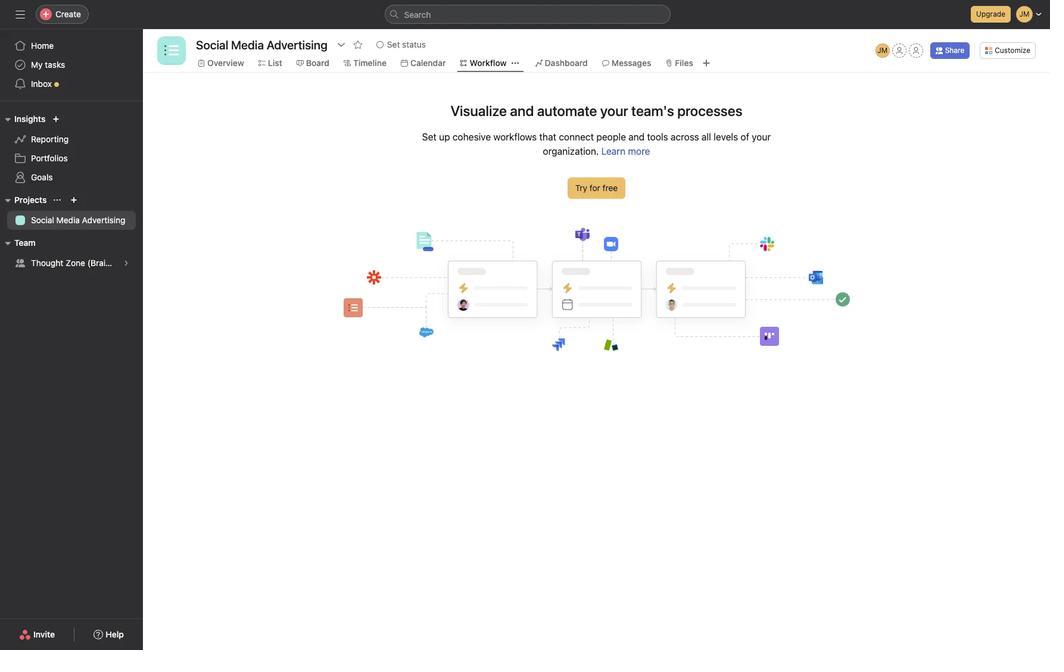 Task type: vqa. For each thing, say whether or not it's contained in the screenshot.
as
no



Task type: locate. For each thing, give the bounding box(es) containing it.
timeline
[[353, 58, 387, 68]]

thought
[[31, 258, 63, 268]]

messages
[[612, 58, 652, 68]]

visualize and automate your team's processes
[[451, 102, 743, 119]]

projects button
[[0, 193, 47, 207]]

and
[[510, 102, 534, 119], [629, 132, 645, 142]]

and up more
[[629, 132, 645, 142]]

set left status in the left top of the page
[[387, 39, 400, 49]]

1 horizontal spatial and
[[629, 132, 645, 142]]

calendar
[[411, 58, 446, 68]]

show options, current sort, top image
[[54, 197, 61, 204]]

reporting link
[[7, 130, 136, 149]]

thought zone (brainstorm space)
[[31, 258, 162, 268]]

1 horizontal spatial set
[[422, 132, 437, 142]]

all
[[702, 132, 711, 142]]

goals
[[31, 172, 53, 182]]

portfolios
[[31, 153, 68, 163]]

that
[[540, 132, 557, 142]]

and up workflows
[[510, 102, 534, 119]]

new project or portfolio image
[[71, 197, 78, 204]]

workflows
[[494, 132, 537, 142]]

set status button
[[371, 36, 431, 53]]

0 horizontal spatial set
[[387, 39, 400, 49]]

social
[[31, 215, 54, 225]]

jm
[[878, 46, 888, 55]]

1 vertical spatial and
[[629, 132, 645, 142]]

for
[[590, 183, 601, 193]]

organization.
[[543, 146, 599, 157]]

upgrade
[[977, 10, 1006, 18]]

1 horizontal spatial your
[[752, 132, 771, 142]]

set left up
[[422, 132, 437, 142]]

0 vertical spatial and
[[510, 102, 534, 119]]

your up people
[[601, 102, 629, 119]]

your right of
[[752, 132, 771, 142]]

status
[[402, 39, 426, 49]]

list link
[[259, 57, 282, 70]]

automate
[[537, 102, 597, 119]]

add to starred image
[[353, 40, 363, 49]]

list image
[[164, 44, 179, 58]]

tasks
[[45, 60, 65, 70]]

set for set up cohesive workflows that connect people and tools across all levels of your organization.
[[422, 132, 437, 142]]

0 horizontal spatial and
[[510, 102, 534, 119]]

inbox
[[31, 79, 52, 89]]

0 vertical spatial your
[[601, 102, 629, 119]]

upgrade button
[[971, 6, 1011, 23]]

set inside dropdown button
[[387, 39, 400, 49]]

show options image
[[337, 40, 346, 49]]

your
[[601, 102, 629, 119], [752, 132, 771, 142]]

connect
[[559, 132, 594, 142]]

set inside the 'set up cohesive workflows that connect people and tools across all levels of your organization.'
[[422, 132, 437, 142]]

invite button
[[11, 625, 63, 646]]

and inside the 'set up cohesive workflows that connect people and tools across all levels of your organization.'
[[629, 132, 645, 142]]

new image
[[53, 116, 60, 123]]

0 vertical spatial set
[[387, 39, 400, 49]]

1 vertical spatial set
[[422, 132, 437, 142]]

projects element
[[0, 189, 143, 232]]

share
[[946, 46, 965, 55]]

1 vertical spatial your
[[752, 132, 771, 142]]

my tasks
[[31, 60, 65, 70]]

hide sidebar image
[[15, 10, 25, 19]]

media
[[56, 215, 80, 225]]

None text field
[[193, 34, 331, 55]]

people
[[597, 132, 626, 142]]

visualize
[[451, 102, 507, 119]]

set
[[387, 39, 400, 49], [422, 132, 437, 142]]

insights
[[14, 114, 46, 124]]



Task type: describe. For each thing, give the bounding box(es) containing it.
board link
[[297, 57, 330, 70]]

of
[[741, 132, 750, 142]]

set for set status
[[387, 39, 400, 49]]

advertising
[[82, 215, 125, 225]]

team's processes
[[632, 102, 743, 119]]

0 horizontal spatial your
[[601, 102, 629, 119]]

(brainstorm
[[87, 258, 133, 268]]

social media advertising link
[[7, 211, 136, 230]]

team
[[14, 238, 36, 248]]

across
[[671, 132, 699, 142]]

home link
[[7, 36, 136, 55]]

tab actions image
[[512, 60, 519, 67]]

my
[[31, 60, 43, 70]]

goals link
[[7, 168, 136, 187]]

board
[[306, 58, 330, 68]]

set status
[[387, 39, 426, 49]]

help button
[[86, 625, 132, 646]]

more
[[628, 146, 650, 157]]

dashboard link
[[535, 57, 588, 70]]

my tasks link
[[7, 55, 136, 74]]

teams element
[[0, 232, 162, 275]]

insights button
[[0, 112, 46, 126]]

calendar link
[[401, 57, 446, 70]]

try
[[575, 183, 588, 193]]

portfolios link
[[7, 149, 136, 168]]

see details, thought zone (brainstorm space) image
[[123, 260, 130, 267]]

help
[[106, 630, 124, 640]]

customize
[[995, 46, 1031, 55]]

projects
[[14, 195, 47, 205]]

space)
[[135, 258, 162, 268]]

list
[[268, 58, 282, 68]]

set up cohesive workflows that connect people and tools across all levels of your organization.
[[422, 132, 771, 157]]

try for free
[[575, 183, 618, 193]]

dashboard
[[545, 58, 588, 68]]

workflow link
[[460, 57, 507, 70]]

levels
[[714, 132, 738, 142]]

messages link
[[602, 57, 652, 70]]

overview link
[[198, 57, 244, 70]]

learn
[[602, 146, 626, 157]]

timeline link
[[344, 57, 387, 70]]

overview
[[207, 58, 244, 68]]

learn more link
[[602, 146, 650, 157]]

workflow
[[470, 58, 507, 68]]

tools
[[647, 132, 668, 142]]

insights element
[[0, 108, 143, 189]]

up
[[439, 132, 450, 142]]

learn more
[[602, 146, 650, 157]]

reporting
[[31, 134, 69, 144]]

global element
[[0, 29, 143, 101]]

invite
[[33, 630, 55, 640]]

home
[[31, 41, 54, 51]]

free
[[603, 183, 618, 193]]

thought zone (brainstorm space) link
[[7, 254, 162, 273]]

share button
[[931, 42, 970, 59]]

inbox link
[[7, 74, 136, 94]]

try for free button
[[568, 178, 626, 199]]

cohesive
[[453, 132, 491, 142]]

create
[[55, 9, 81, 19]]

jm button
[[876, 44, 890, 58]]

files
[[675, 58, 694, 68]]

your inside the 'set up cohesive workflows that connect people and tools across all levels of your organization.'
[[752, 132, 771, 142]]

customize button
[[980, 42, 1036, 59]]

team button
[[0, 236, 36, 250]]

social media advertising
[[31, 215, 125, 225]]

add tab image
[[702, 58, 711, 68]]

files link
[[666, 57, 694, 70]]

Search tasks, projects, and more text field
[[385, 5, 671, 24]]

zone
[[66, 258, 85, 268]]

create button
[[36, 5, 89, 24]]



